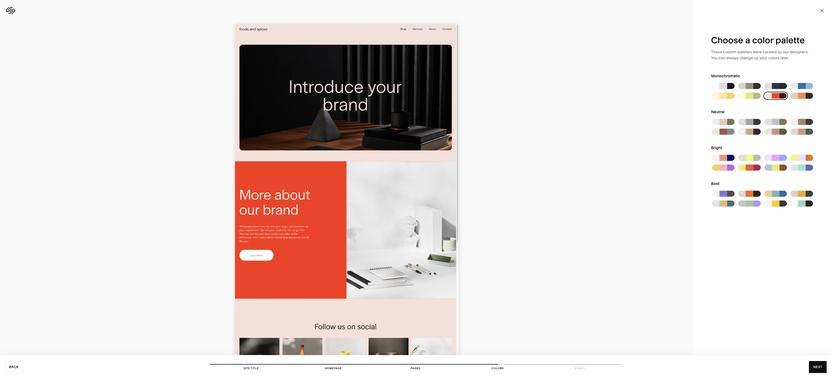 Task type: vqa. For each thing, say whether or not it's contained in the screenshot.
Neue corresponding to Secondary Button
no



Task type: describe. For each thing, give the bounding box(es) containing it.
palettes
[[738, 50, 752, 55]]

color
[[753, 35, 774, 46]]

these
[[711, 50, 722, 55]]

bright
[[711, 146, 723, 151]]

choose
[[711, 35, 744, 46]]

next
[[814, 366, 823, 370]]

bold
[[711, 182, 720, 187]]

choose a color palette
[[711, 35, 805, 46]]

you
[[711, 56, 718, 61]]

curated
[[763, 50, 777, 55]]

can
[[719, 56, 726, 61]]

later.
[[781, 56, 790, 61]]

always
[[727, 56, 739, 61]]

your
[[760, 56, 768, 61]]

colors
[[769, 56, 780, 61]]

back
[[9, 366, 19, 370]]

site
[[244, 368, 250, 371]]

these custom palettes were curated by our designers. you can always change up your colors later.
[[711, 50, 809, 61]]

monochromatic
[[711, 74, 741, 79]]



Task type: locate. For each thing, give the bounding box(es) containing it.
site title
[[244, 368, 259, 371]]

pages
[[411, 368, 421, 371]]

homepage
[[325, 368, 342, 371]]

title
[[251, 368, 259, 371]]

next button
[[809, 362, 827, 374]]

a
[[746, 35, 751, 46]]

designers.
[[790, 50, 809, 55]]

our
[[783, 50, 789, 55]]

were
[[753, 50, 762, 55]]

neutral
[[711, 110, 725, 115]]

by
[[778, 50, 782, 55]]

custom
[[723, 50, 737, 55]]

change
[[740, 56, 753, 61]]

fonts
[[575, 368, 585, 371]]

up
[[754, 56, 759, 61]]

colors
[[492, 368, 504, 371]]

back button
[[4, 362, 23, 374]]

palette
[[776, 35, 805, 46]]



